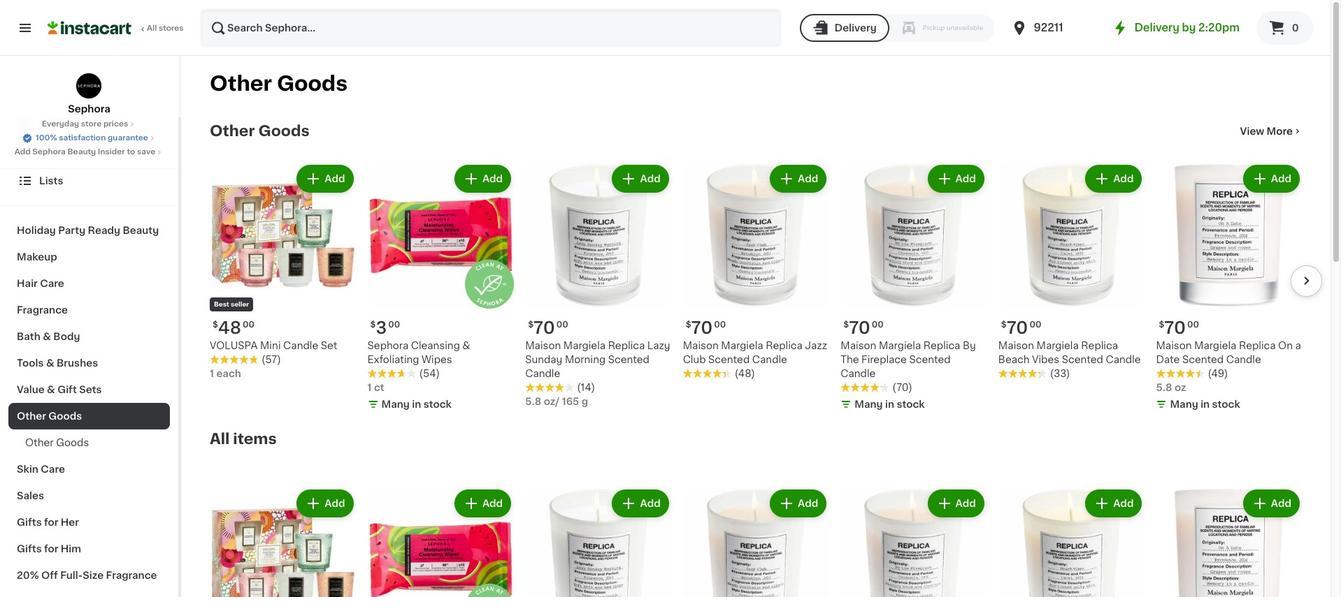 Task type: describe. For each thing, give the bounding box(es) containing it.
100% satisfaction guarantee button
[[22, 130, 157, 144]]

jazz
[[805, 341, 827, 351]]

20% off full-size fragrance link
[[8, 563, 170, 590]]

1 vertical spatial fragrance
[[106, 571, 157, 581]]

everyday store prices link
[[42, 119, 137, 130]]

shop link
[[8, 111, 170, 139]]

for for him
[[44, 545, 58, 555]]

view more
[[1240, 127, 1293, 136]]

seller
[[231, 301, 249, 307]]

replica for beach
[[1081, 341, 1118, 351]]

margiela for (48)
[[721, 341, 763, 351]]

replica for by
[[924, 341, 961, 351]]

insider
[[98, 148, 125, 156]]

holiday
[[17, 226, 56, 236]]

maison margiela replica jazz club scented candle
[[683, 341, 827, 365]]

00 for maison margiela replica by the fireplace scented candle
[[872, 321, 884, 329]]

5.8 oz/ 165 g
[[525, 397, 588, 407]]

70 for maison margiela replica jazz club scented candle
[[691, 320, 713, 336]]

$ for sephora cleansing & exfoliating wipes
[[370, 321, 376, 329]]

5.8 oz
[[1156, 383, 1187, 393]]

a
[[1296, 341, 1301, 351]]

48
[[218, 320, 241, 336]]

$ for maison margiela replica lazy sunday morning scented candle
[[528, 321, 534, 329]]

value & gift sets
[[17, 385, 102, 395]]

maison margiela replica lazy sunday morning scented candle
[[525, 341, 670, 379]]

gifts for her
[[17, 518, 79, 528]]

bath & body link
[[8, 324, 170, 350]]

for for her
[[44, 518, 58, 528]]

1 in from the left
[[885, 400, 895, 410]]

cleansing
[[411, 341, 460, 351]]

product group containing 48
[[210, 162, 356, 381]]

gifts for him link
[[8, 536, 170, 563]]

100% satisfaction guarantee
[[36, 134, 148, 142]]

1 many in stock from the left
[[855, 400, 925, 410]]

add sephora beauty insider to save link
[[14, 147, 164, 158]]

& inside sephora cleansing & exfoliating wipes
[[463, 341, 470, 351]]

00 for maison margiela replica on a date scented candle
[[1188, 321, 1199, 329]]

on
[[1279, 341, 1293, 351]]

exfoliating
[[368, 355, 419, 365]]

(57)
[[262, 355, 281, 365]]

many in stock for 70
[[1170, 400, 1241, 410]]

$ 48 00
[[213, 320, 255, 336]]

$ 70 00 for maison margiela replica lazy sunday morning scented candle
[[528, 320, 568, 336]]

bath
[[17, 332, 40, 342]]

best seller
[[214, 301, 249, 307]]

add sephora beauty insider to save
[[14, 148, 155, 156]]

sunday
[[525, 355, 563, 365]]

1 stock from the left
[[897, 400, 925, 410]]

buy it again
[[39, 148, 98, 158]]

replica for on
[[1239, 341, 1276, 351]]

guarantee
[[108, 134, 148, 142]]

by
[[1182, 22, 1196, 33]]

hair care link
[[8, 271, 170, 297]]

stores
[[159, 24, 184, 32]]

more
[[1267, 127, 1293, 136]]

ct
[[374, 383, 384, 393]]

holiday party ready beauty
[[17, 226, 159, 236]]

$ 70 00 for maison margiela replica by the fireplace scented candle
[[844, 320, 884, 336]]

candle inside maison margiela replica on a date scented candle
[[1227, 355, 1262, 365]]

00 for voluspa mini candle set
[[243, 321, 255, 329]]

(70)
[[893, 383, 913, 393]]

tools & brushes link
[[8, 350, 170, 377]]

3
[[376, 320, 387, 336]]

5.8 for 5.8 oz
[[1156, 383, 1173, 393]]

$ 70 00 for maison margiela replica jazz club scented candle
[[686, 320, 726, 336]]

view
[[1240, 127, 1265, 136]]

1 ct
[[368, 383, 384, 393]]

$ for maison margiela replica beach vibes scented candle
[[1001, 321, 1007, 329]]

$ for maison margiela replica by the fireplace scented candle
[[844, 321, 849, 329]]

buy it again link
[[8, 139, 170, 167]]

sephora for sephora
[[68, 104, 110, 114]]

& for brushes
[[46, 359, 54, 369]]

sales link
[[8, 483, 170, 510]]

replica for jazz
[[766, 341, 803, 351]]

oz/
[[544, 397, 560, 407]]

5.8 for 5.8 oz/ 165 g
[[525, 397, 541, 407]]

(14)
[[577, 383, 595, 393]]

20% off full-size fragrance
[[17, 571, 157, 581]]

$ 70 00 for maison margiela replica on a date scented candle
[[1159, 320, 1199, 336]]

beauty inside add sephora beauty insider to save "link"
[[67, 148, 96, 156]]

voluspa
[[210, 341, 258, 351]]

margiela for (70)
[[879, 341, 921, 351]]

hair
[[17, 279, 38, 289]]

buy
[[39, 148, 59, 158]]

by
[[963, 341, 976, 351]]

$ 3 00
[[370, 320, 400, 336]]

0
[[1292, 23, 1299, 33]]

makeup link
[[8, 244, 170, 271]]

stock for 3
[[424, 400, 452, 410]]

item carousel region
[[190, 157, 1323, 420]]

stock for 70
[[1212, 400, 1241, 410]]

care for skin care
[[41, 465, 65, 475]]

replica for lazy
[[608, 341, 645, 351]]

scented inside maison margiela replica beach vibes scented candle
[[1062, 355, 1104, 365]]

oz
[[1175, 383, 1187, 393]]

sephora link
[[68, 73, 110, 116]]

body
[[53, 332, 80, 342]]

sephora for sephora cleansing & exfoliating wipes
[[368, 341, 409, 351]]

1 each
[[210, 369, 241, 379]]

maison margiela replica on a date scented candle
[[1156, 341, 1301, 365]]

g
[[582, 397, 588, 407]]

2:20pm
[[1199, 22, 1240, 33]]

date
[[1156, 355, 1180, 365]]

delivery for delivery
[[835, 23, 877, 33]]

hair care
[[17, 279, 64, 289]]

holiday party ready beauty link
[[8, 218, 170, 244]]

165
[[562, 397, 579, 407]]

(49)
[[1208, 369, 1228, 379]]

1 for 3
[[368, 383, 372, 393]]

morning
[[565, 355, 606, 365]]

lazy
[[647, 341, 670, 351]]

prices
[[103, 120, 128, 128]]

in for 3
[[412, 400, 421, 410]]



Task type: locate. For each thing, give the bounding box(es) containing it.
gifts for her link
[[8, 510, 170, 536]]

candle up (48)
[[752, 355, 787, 365]]

4 maison from the left
[[999, 341, 1034, 351]]

6 $ from the left
[[1001, 321, 1007, 329]]

stock down the (54)
[[424, 400, 452, 410]]

mini
[[260, 341, 281, 351]]

& inside tools & brushes link
[[46, 359, 54, 369]]

& inside value & gift sets link
[[47, 385, 55, 395]]

maison for maison margiela replica by the fireplace scented candle
[[841, 341, 877, 351]]

brushes
[[57, 359, 98, 369]]

gifts
[[17, 518, 42, 528], [17, 545, 42, 555]]

maison inside maison margiela replica lazy sunday morning scented candle
[[525, 341, 561, 351]]

maison margiela replica beach vibes scented candle
[[999, 341, 1141, 365]]

2 horizontal spatial many in stock
[[1170, 400, 1241, 410]]

3 margiela from the left
[[721, 341, 763, 351]]

scented inside maison margiela replica on a date scented candle
[[1183, 355, 1224, 365]]

00 up the "vibes"
[[1030, 321, 1042, 329]]

2 gifts from the top
[[17, 545, 42, 555]]

maison inside maison margiela replica beach vibes scented candle
[[999, 341, 1034, 351]]

$ 70 00 up 'beach'
[[1001, 320, 1042, 336]]

delivery
[[1135, 22, 1180, 33], [835, 23, 877, 33]]

& inside bath & body link
[[43, 332, 51, 342]]

5.8 left oz/
[[525, 397, 541, 407]]

0 vertical spatial fragrance
[[17, 306, 68, 315]]

0 vertical spatial for
[[44, 518, 58, 528]]

1 scented from the left
[[608, 355, 650, 365]]

value
[[17, 385, 45, 395]]

fragrance link
[[8, 297, 170, 324]]

0 vertical spatial 5.8
[[1156, 383, 1173, 393]]

3 00 from the left
[[872, 321, 884, 329]]

in down (70)
[[885, 400, 895, 410]]

scented inside maison margiela replica lazy sunday morning scented candle
[[608, 355, 650, 365]]

candle down the sunday
[[525, 369, 560, 379]]

tools
[[17, 359, 44, 369]]

maison inside maison margiela replica by the fireplace scented candle
[[841, 341, 877, 351]]

0 horizontal spatial beauty
[[67, 148, 96, 156]]

scented
[[608, 355, 650, 365], [910, 355, 951, 365], [709, 355, 750, 365], [1062, 355, 1104, 365], [1183, 355, 1224, 365]]

$ up club
[[686, 321, 691, 329]]

1 left ct
[[368, 383, 372, 393]]

maison for maison margiela replica beach vibes scented candle
[[999, 341, 1034, 351]]

1 horizontal spatial stock
[[897, 400, 925, 410]]

care right the "skin"
[[41, 465, 65, 475]]

1 horizontal spatial many in stock
[[855, 400, 925, 410]]

1 replica from the left
[[608, 341, 645, 351]]

gifts for gifts for her
[[17, 518, 42, 528]]

0 horizontal spatial 1
[[210, 369, 214, 379]]

5.8 left oz
[[1156, 383, 1173, 393]]

1 horizontal spatial 5.8
[[1156, 383, 1173, 393]]

$ 70 00 up the
[[844, 320, 884, 336]]

$ for maison margiela replica jazz club scented candle
[[686, 321, 691, 329]]

70 for maison margiela replica lazy sunday morning scented candle
[[534, 320, 555, 336]]

margiela up fireplace
[[879, 341, 921, 351]]

items
[[233, 432, 277, 447]]

margiela for (14)
[[564, 341, 606, 351]]

$ inside the $ 48 00
[[213, 321, 218, 329]]

70 for maison margiela replica on a date scented candle
[[1165, 320, 1186, 336]]

delivery by 2:20pm link
[[1112, 20, 1240, 36]]

many in stock inside 'product' group
[[382, 400, 452, 410]]

scented up (48)
[[709, 355, 750, 365]]

00 up the sunday
[[556, 321, 568, 329]]

to
[[127, 148, 135, 156]]

replica inside maison margiela replica on a date scented candle
[[1239, 341, 1276, 351]]

70 up the
[[849, 320, 871, 336]]

3 replica from the left
[[766, 341, 803, 351]]

sephora inside "link"
[[32, 148, 66, 156]]

many
[[855, 400, 883, 410], [382, 400, 410, 410], [1170, 400, 1199, 410]]

it
[[61, 148, 68, 158]]

product group
[[210, 162, 356, 381], [368, 162, 514, 414], [525, 162, 672, 409], [683, 162, 830, 381], [841, 162, 987, 414], [999, 162, 1145, 381], [1156, 162, 1303, 414], [210, 487, 356, 598], [368, 487, 514, 598], [525, 487, 672, 598], [683, 487, 830, 598], [841, 487, 987, 598], [999, 487, 1145, 598], [1156, 487, 1303, 598]]

candle up (49)
[[1227, 355, 1262, 365]]

margiela inside maison margiela replica by the fireplace scented candle
[[879, 341, 921, 351]]

$ down best
[[213, 321, 218, 329]]

0 horizontal spatial many in stock
[[382, 400, 452, 410]]

0 horizontal spatial many
[[382, 400, 410, 410]]

1 vertical spatial for
[[44, 545, 58, 555]]

for left him
[[44, 545, 58, 555]]

beauty
[[67, 148, 96, 156], [123, 226, 159, 236]]

set
[[321, 341, 337, 351]]

2 scented from the left
[[910, 355, 951, 365]]

70 up club
[[691, 320, 713, 336]]

0 vertical spatial sephora
[[68, 104, 110, 114]]

00 right 48
[[243, 321, 255, 329]]

club
[[683, 355, 706, 365]]

maison for maison margiela replica lazy sunday morning scented candle
[[525, 341, 561, 351]]

& right cleansing
[[463, 341, 470, 351]]

1 horizontal spatial 1
[[368, 383, 372, 393]]

1 vertical spatial 1
[[368, 383, 372, 393]]

sets
[[79, 385, 102, 395]]

70 for maison margiela replica beach vibes scented candle
[[1007, 320, 1028, 336]]

candle inside maison margiela replica jazz club scented candle
[[752, 355, 787, 365]]

replica inside maison margiela replica lazy sunday morning scented candle
[[608, 341, 645, 351]]

3 $ from the left
[[844, 321, 849, 329]]

ready
[[88, 226, 120, 236]]

0 horizontal spatial all
[[147, 24, 157, 32]]

& left 'gift'
[[47, 385, 55, 395]]

gifts for him
[[17, 545, 81, 555]]

2 $ from the left
[[528, 321, 534, 329]]

stock down (49)
[[1212, 400, 1241, 410]]

scented up (70)
[[910, 355, 951, 365]]

$ up 'beach'
[[1001, 321, 1007, 329]]

1 horizontal spatial beauty
[[123, 226, 159, 236]]

margiela up morning
[[564, 341, 606, 351]]

scented inside maison margiela replica by the fireplace scented candle
[[910, 355, 951, 365]]

voluspa mini candle set
[[210, 341, 337, 351]]

None search field
[[200, 8, 782, 48]]

★★★★★
[[210, 355, 259, 365], [210, 355, 259, 365], [368, 369, 417, 379], [368, 369, 417, 379], [683, 369, 732, 379], [683, 369, 732, 379], [999, 369, 1048, 379], [999, 369, 1048, 379], [1156, 369, 1205, 379], [1156, 369, 1205, 379], [525, 383, 574, 393], [525, 383, 574, 393], [841, 383, 890, 393], [841, 383, 890, 393]]

party
[[58, 226, 85, 236]]

1
[[210, 369, 214, 379], [368, 383, 372, 393]]

sephora down 100%
[[32, 148, 66, 156]]

5 $ from the left
[[686, 321, 691, 329]]

delivery for delivery by 2:20pm
[[1135, 22, 1180, 33]]

3 stock from the left
[[1212, 400, 1241, 410]]

2 margiela from the left
[[879, 341, 921, 351]]

scented inside maison margiela replica jazz club scented candle
[[709, 355, 750, 365]]

3 $ 70 00 from the left
[[686, 320, 726, 336]]

best
[[214, 301, 229, 307]]

wipes
[[422, 355, 452, 365]]

3 in from the left
[[1201, 400, 1210, 410]]

add button
[[298, 166, 352, 192], [456, 166, 510, 192], [614, 166, 668, 192], [771, 166, 825, 192], [929, 166, 983, 192], [1087, 166, 1141, 192], [1245, 166, 1299, 192], [298, 491, 352, 517], [456, 491, 510, 517], [614, 491, 668, 517], [771, 491, 825, 517], [929, 491, 983, 517], [1087, 491, 1141, 517], [1245, 491, 1299, 517]]

4 margiela from the left
[[1037, 341, 1079, 351]]

fireplace
[[862, 355, 907, 365]]

maison up 'date' on the bottom
[[1156, 341, 1192, 351]]

scented up (49)
[[1183, 355, 1224, 365]]

sephora up exfoliating
[[368, 341, 409, 351]]

5 70 from the left
[[1165, 320, 1186, 336]]

him
[[61, 545, 81, 555]]

margiela up (48)
[[721, 341, 763, 351]]

4 00 from the left
[[388, 321, 400, 329]]

3 scented from the left
[[709, 355, 750, 365]]

value & gift sets link
[[8, 377, 170, 404]]

many for 3
[[382, 400, 410, 410]]

maison inside maison margiela replica jazz club scented candle
[[683, 341, 719, 351]]

all for all stores
[[147, 24, 157, 32]]

replica inside maison margiela replica jazz club scented candle
[[766, 341, 803, 351]]

$ inside the $ 3 00
[[370, 321, 376, 329]]

all stores
[[147, 24, 184, 32]]

0 vertical spatial 1
[[210, 369, 214, 379]]

$ 70 00 for maison margiela replica beach vibes scented candle
[[1001, 320, 1042, 336]]

70 up 'beach'
[[1007, 320, 1028, 336]]

2 many in stock from the left
[[382, 400, 452, 410]]

00 for maison margiela replica beach vibes scented candle
[[1030, 321, 1042, 329]]

sales
[[17, 492, 44, 501]]

product group containing 3
[[368, 162, 514, 414]]

service type group
[[800, 14, 995, 42]]

candle inside maison margiela replica lazy sunday morning scented candle
[[525, 369, 560, 379]]

1 horizontal spatial many
[[855, 400, 883, 410]]

delivery button
[[800, 14, 889, 42]]

sephora up store
[[68, 104, 110, 114]]

gifts for gifts for him
[[17, 545, 42, 555]]

4 replica from the left
[[1081, 341, 1118, 351]]

00 for maison margiela replica lazy sunday morning scented candle
[[556, 321, 568, 329]]

candle inside 'product' group
[[283, 341, 318, 351]]

$ up 'date' on the bottom
[[1159, 321, 1165, 329]]

satisfaction
[[59, 134, 106, 142]]

2 $ 70 00 from the left
[[844, 320, 884, 336]]

maison up club
[[683, 341, 719, 351]]

1 horizontal spatial all
[[210, 432, 230, 447]]

the
[[841, 355, 859, 365]]

5 $ 70 00 from the left
[[1159, 320, 1199, 336]]

lists
[[39, 176, 63, 186]]

2 00 from the left
[[556, 321, 568, 329]]

0 vertical spatial beauty
[[67, 148, 96, 156]]

92211 button
[[1012, 8, 1096, 48]]

in down (49)
[[1201, 400, 1210, 410]]

everyday store prices
[[42, 120, 128, 128]]

margiela for (49)
[[1195, 341, 1237, 351]]

full-
[[60, 571, 83, 581]]

many inside 'product' group
[[382, 400, 410, 410]]

stock down (70)
[[897, 400, 925, 410]]

beach
[[999, 355, 1030, 365]]

all for all items
[[210, 432, 230, 447]]

0 horizontal spatial fragrance
[[17, 306, 68, 315]]

3 70 from the left
[[691, 320, 713, 336]]

$ 70 00 up club
[[686, 320, 726, 336]]

1 left each
[[210, 369, 214, 379]]

maison for maison margiela replica jazz club scented candle
[[683, 341, 719, 351]]

2 horizontal spatial many
[[1170, 400, 1199, 410]]

many down ct
[[382, 400, 410, 410]]

1 margiela from the left
[[564, 341, 606, 351]]

2 many from the left
[[382, 400, 410, 410]]

candle inside maison margiela replica by the fireplace scented candle
[[841, 369, 876, 379]]

5 scented from the left
[[1183, 355, 1224, 365]]

care right hair
[[40, 279, 64, 289]]

skin
[[17, 465, 38, 475]]

00 for maison margiela replica jazz club scented candle
[[714, 321, 726, 329]]

(54)
[[419, 369, 440, 379]]

1 00 from the left
[[243, 321, 255, 329]]

00 up maison margiela replica on a date scented candle
[[1188, 321, 1199, 329]]

other
[[210, 73, 272, 94], [210, 124, 255, 138], [17, 412, 46, 422], [25, 439, 54, 448]]

$ up the
[[844, 321, 849, 329]]

00 up fireplace
[[872, 321, 884, 329]]

1 maison from the left
[[525, 341, 561, 351]]

1 vertical spatial care
[[41, 465, 65, 475]]

00 inside the $ 48 00
[[243, 321, 255, 329]]

70 up 'date' on the bottom
[[1165, 320, 1186, 336]]

1 horizontal spatial delivery
[[1135, 22, 1180, 33]]

3 maison from the left
[[683, 341, 719, 351]]

candle
[[283, 341, 318, 351], [752, 355, 787, 365], [1106, 355, 1141, 365], [1227, 355, 1262, 365], [525, 369, 560, 379], [841, 369, 876, 379]]

scented for date
[[1183, 355, 1224, 365]]

00 for sephora cleansing & exfoliating wipes
[[388, 321, 400, 329]]

save
[[137, 148, 155, 156]]

stock
[[897, 400, 925, 410], [424, 400, 452, 410], [1212, 400, 1241, 410]]

$ up the sunday
[[528, 321, 534, 329]]

&
[[43, 332, 51, 342], [463, 341, 470, 351], [46, 359, 54, 369], [47, 385, 55, 395]]

maison up the sunday
[[525, 341, 561, 351]]

2 stock from the left
[[424, 400, 452, 410]]

1 vertical spatial beauty
[[123, 226, 159, 236]]

1 $ 70 00 from the left
[[528, 320, 568, 336]]

scented for fireplace
[[910, 355, 951, 365]]

care
[[40, 279, 64, 289], [41, 465, 65, 475]]

1 for from the top
[[44, 518, 58, 528]]

0 vertical spatial all
[[147, 24, 157, 32]]

makeup
[[17, 252, 57, 262]]

92211
[[1034, 22, 1064, 33]]

margiela up (49)
[[1195, 341, 1237, 351]]

many in stock down the (54)
[[382, 400, 452, 410]]

add inside "link"
[[14, 148, 31, 156]]

scented for morning
[[608, 355, 650, 365]]

gift
[[57, 385, 77, 395]]

care inside skin care link
[[41, 465, 65, 475]]

0 horizontal spatial 5.8
[[525, 397, 541, 407]]

$ for maison margiela replica on a date scented candle
[[1159, 321, 1165, 329]]

1 70 from the left
[[534, 320, 555, 336]]

70
[[534, 320, 555, 336], [849, 320, 871, 336], [691, 320, 713, 336], [1007, 320, 1028, 336], [1165, 320, 1186, 336]]

in inside 'product' group
[[412, 400, 421, 410]]

size
[[83, 571, 104, 581]]

instacart logo image
[[48, 20, 131, 36]]

0 horizontal spatial stock
[[424, 400, 452, 410]]

2 horizontal spatial in
[[1201, 400, 1210, 410]]

2 in from the left
[[412, 400, 421, 410]]

0 horizontal spatial in
[[412, 400, 421, 410]]

4 scented from the left
[[1062, 355, 1104, 365]]

all left stores
[[147, 24, 157, 32]]

candle left set
[[283, 341, 318, 351]]

margiela for (33)
[[1037, 341, 1079, 351]]

many down fireplace
[[855, 400, 883, 410]]

1 gifts from the top
[[17, 518, 42, 528]]

1 horizontal spatial fragrance
[[106, 571, 157, 581]]

5 maison from the left
[[1156, 341, 1192, 351]]

$ for voluspa mini candle set
[[213, 321, 218, 329]]

candle left 'date' on the bottom
[[1106, 355, 1141, 365]]

margiela inside maison margiela replica jazz club scented candle
[[721, 341, 763, 351]]

all items
[[210, 432, 277, 447]]

2 replica from the left
[[924, 341, 961, 351]]

many in stock down oz
[[1170, 400, 1241, 410]]

4 $ 70 00 from the left
[[1001, 320, 1042, 336]]

1 for 48
[[210, 369, 214, 379]]

5 margiela from the left
[[1195, 341, 1237, 351]]

2 maison from the left
[[841, 341, 877, 351]]

2 horizontal spatial sephora
[[368, 341, 409, 351]]

1 $ from the left
[[213, 321, 218, 329]]

scented up (33)
[[1062, 355, 1104, 365]]

candle down the
[[841, 369, 876, 379]]

3 many from the left
[[1170, 400, 1199, 410]]

00 inside the $ 3 00
[[388, 321, 400, 329]]

margiela inside maison margiela replica lazy sunday morning scented candle
[[564, 341, 606, 351]]

Search field
[[201, 10, 780, 46]]

00 up maison margiela replica jazz club scented candle
[[714, 321, 726, 329]]

gifts up 20%
[[17, 545, 42, 555]]

$ up exfoliating
[[370, 321, 376, 329]]

stock inside 'product' group
[[424, 400, 452, 410]]

maison
[[525, 341, 561, 351], [841, 341, 877, 351], [683, 341, 719, 351], [999, 341, 1034, 351], [1156, 341, 1192, 351]]

bath & body
[[17, 332, 80, 342]]

1 horizontal spatial in
[[885, 400, 895, 410]]

candle inside maison margiela replica beach vibes scented candle
[[1106, 355, 1141, 365]]

2 for from the top
[[44, 545, 58, 555]]

1 vertical spatial sephora
[[32, 148, 66, 156]]

maison margiela replica by the fireplace scented candle
[[841, 341, 976, 379]]

2 vertical spatial sephora
[[368, 341, 409, 351]]

in down the (54)
[[412, 400, 421, 410]]

70 up the sunday
[[534, 320, 555, 336]]

0 horizontal spatial sephora
[[32, 148, 66, 156]]

1 many from the left
[[855, 400, 883, 410]]

replica inside maison margiela replica beach vibes scented candle
[[1081, 341, 1118, 351]]

delivery by 2:20pm
[[1135, 22, 1240, 33]]

5 replica from the left
[[1239, 341, 1276, 351]]

margiela inside maison margiela replica beach vibes scented candle
[[1037, 341, 1079, 351]]

beauty inside "holiday party ready beauty" link
[[123, 226, 159, 236]]

& right tools
[[46, 359, 54, 369]]

store
[[81, 120, 102, 128]]

her
[[61, 518, 79, 528]]

margiela up the "vibes"
[[1037, 341, 1079, 351]]

1 vertical spatial 5.8
[[525, 397, 541, 407]]

0 vertical spatial care
[[40, 279, 64, 289]]

& for gift
[[47, 385, 55, 395]]

$ 70 00 up 'date' on the bottom
[[1159, 320, 1199, 336]]

many down oz
[[1170, 400, 1199, 410]]

0 vertical spatial gifts
[[17, 518, 42, 528]]

maison inside maison margiela replica on a date scented candle
[[1156, 341, 1192, 351]]

all inside all stores link
[[147, 24, 157, 32]]

scented down the lazy
[[608, 355, 650, 365]]

2 70 from the left
[[849, 320, 871, 336]]

all
[[147, 24, 157, 32], [210, 432, 230, 447]]

70 for maison margiela replica by the fireplace scented candle
[[849, 320, 871, 336]]

care for hair care
[[40, 279, 64, 289]]

5 00 from the left
[[714, 321, 726, 329]]

in for 70
[[1201, 400, 1210, 410]]

care inside hair care link
[[40, 279, 64, 289]]

1 horizontal spatial sephora
[[68, 104, 110, 114]]

1 vertical spatial gifts
[[17, 545, 42, 555]]

many for 70
[[1170, 400, 1199, 410]]

tools & brushes
[[17, 359, 98, 369]]

many in stock for 3
[[382, 400, 452, 410]]

shop
[[39, 120, 65, 130]]

maison up the
[[841, 341, 877, 351]]

4 70 from the left
[[1007, 320, 1028, 336]]

fragrance right size on the bottom left
[[106, 571, 157, 581]]

7 $ from the left
[[1159, 321, 1165, 329]]

6 00 from the left
[[1030, 321, 1042, 329]]

4 $ from the left
[[370, 321, 376, 329]]

maison up 'beach'
[[999, 341, 1034, 351]]

in
[[885, 400, 895, 410], [412, 400, 421, 410], [1201, 400, 1210, 410]]

3 many in stock from the left
[[1170, 400, 1241, 410]]

margiela inside maison margiela replica on a date scented candle
[[1195, 341, 1237, 351]]

$ 70 00 up the sunday
[[528, 320, 568, 336]]

(33)
[[1050, 369, 1070, 379]]

vibes
[[1032, 355, 1060, 365]]

replica inside maison margiela replica by the fireplace scented candle
[[924, 341, 961, 351]]

fragrance down the 'hair care'
[[17, 306, 68, 315]]

0 horizontal spatial delivery
[[835, 23, 877, 33]]

sephora logo image
[[76, 73, 102, 99]]

00 right 3
[[388, 321, 400, 329]]

many in stock down (70)
[[855, 400, 925, 410]]

1 vertical spatial all
[[210, 432, 230, 447]]

sephora inside sephora cleansing & exfoliating wipes
[[368, 341, 409, 351]]

& right bath
[[43, 332, 51, 342]]

view more link
[[1240, 124, 1303, 138]]

each
[[216, 369, 241, 379]]

maison for maison margiela replica on a date scented candle
[[1156, 341, 1192, 351]]

2 horizontal spatial stock
[[1212, 400, 1241, 410]]

gifts down sales
[[17, 518, 42, 528]]

for left her
[[44, 518, 58, 528]]

7 00 from the left
[[1188, 321, 1199, 329]]

all left items
[[210, 432, 230, 447]]

& for body
[[43, 332, 51, 342]]

delivery inside button
[[835, 23, 877, 33]]



Task type: vqa. For each thing, say whether or not it's contained in the screenshot.
hand on the left top
no



